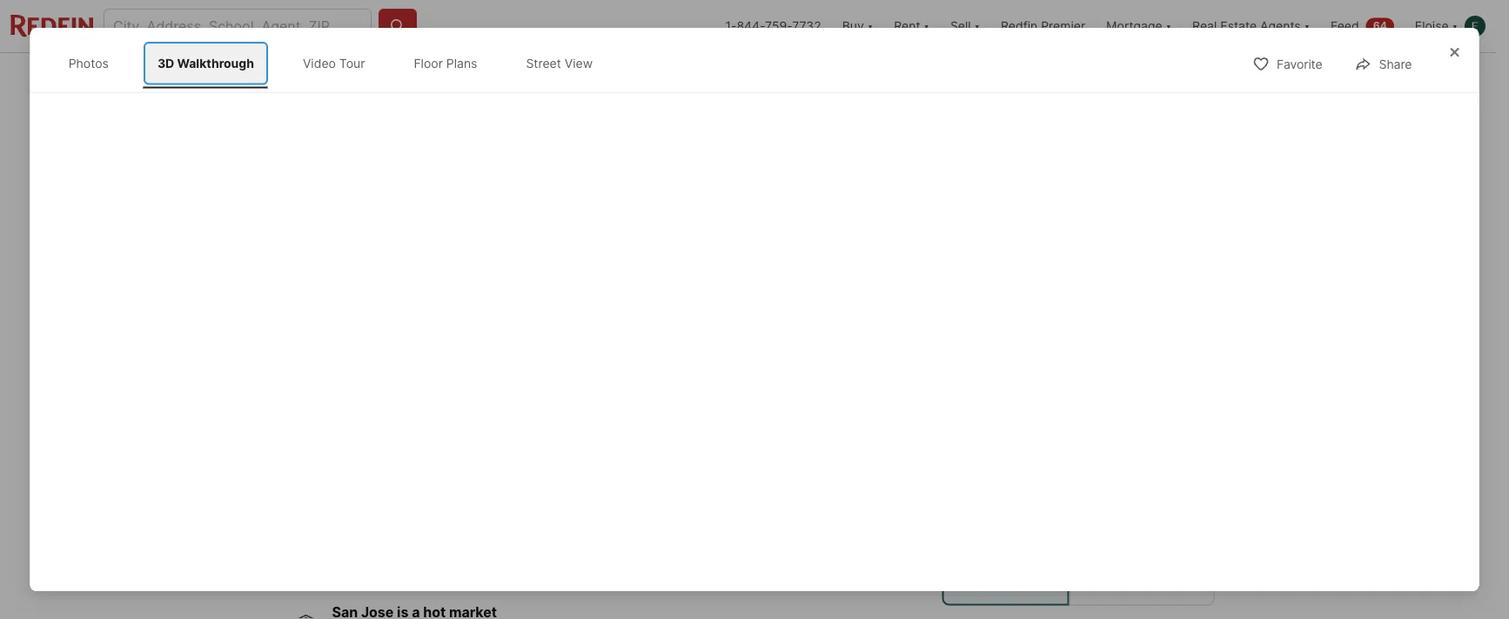 Task type: describe. For each thing, give the bounding box(es) containing it.
7732
[[793, 19, 822, 34]]

1-844-759-7732 link
[[726, 19, 822, 34]]

1-844-759-7732
[[726, 19, 822, 34]]

tour in person option
[[943, 560, 1069, 606]]

street
[[526, 56, 561, 71]]

street view tab
[[512, 42, 607, 85]]

submit search image
[[389, 17, 407, 35]]

City, Address, School, Agent, ZIP search field
[[104, 9, 372, 44]]

redfin premier
[[1001, 19, 1086, 34]]

tab list inside dialog
[[51, 38, 624, 88]]

2 tab from the left
[[493, 57, 623, 98]]

premier
[[1042, 19, 1086, 34]]

video tour tab
[[289, 42, 379, 85]]

share
[[1380, 57, 1413, 72]]

floor plans
[[414, 56, 478, 71]]

photos tab
[[55, 42, 123, 85]]

tour inside 'video tour' tab
[[339, 56, 365, 71]]

redfin
[[1001, 19, 1038, 34]]

feed
[[1331, 19, 1360, 34]]

floor
[[414, 56, 443, 71]]

4 tab from the left
[[762, 57, 846, 98]]

in
[[1005, 576, 1014, 589]]

carousel group
[[953, 461, 1222, 543]]

share button
[[1341, 45, 1427, 81]]

plans
[[446, 56, 478, 71]]

video
[[303, 56, 336, 71]]

3d walkthrough
[[158, 56, 254, 71]]

1 tab from the left
[[397, 57, 493, 98]]

favorite
[[1277, 57, 1323, 72]]

tour in person list box
[[943, 560, 1215, 606]]

tour inside the tour in person option
[[979, 576, 1002, 589]]

walkthrough
[[177, 56, 254, 71]]

view
[[565, 56, 593, 71]]

floor plans tab
[[400, 42, 491, 85]]

user photo image
[[1465, 16, 1486, 37]]



Task type: vqa. For each thing, say whether or not it's contained in the screenshot.
the middle the Oct
no



Task type: locate. For each thing, give the bounding box(es) containing it.
64
[[1374, 20, 1388, 32]]

None button
[[953, 461, 1032, 543], [1039, 462, 1118, 542], [1125, 462, 1205, 542], [953, 461, 1032, 543], [1039, 462, 1118, 542], [1125, 462, 1205, 542]]

dialog
[[30, 28, 1480, 591]]

tab list containing photos
[[51, 38, 624, 88]]

tab list
[[51, 38, 624, 88]]

tour left in
[[979, 576, 1002, 589]]

video tour
[[303, 56, 365, 71]]

favorite button
[[1238, 45, 1338, 81]]

3d walkthrough tab
[[144, 42, 268, 85]]

dialog containing photos
[[30, 28, 1480, 591]]

844-
[[737, 19, 765, 34]]

3d
[[158, 56, 174, 71]]

search
[[336, 70, 378, 85]]

redfin premier button
[[991, 0, 1096, 52]]

option
[[1069, 560, 1215, 606]]

search tab list
[[282, 53, 860, 98]]

1 horizontal spatial tour
[[979, 576, 1002, 589]]

tour in person
[[979, 576, 1052, 589]]

1 vertical spatial tour
[[979, 576, 1002, 589]]

tour
[[339, 56, 365, 71], [979, 576, 1002, 589]]

759-
[[765, 19, 793, 34]]

tour right video
[[339, 56, 365, 71]]

street view
[[526, 56, 593, 71]]

person
[[1016, 576, 1052, 589]]

0 horizontal spatial tour
[[339, 56, 365, 71]]

3 tab from the left
[[623, 57, 762, 98]]

search link
[[301, 67, 378, 88]]

0 vertical spatial tour
[[339, 56, 365, 71]]

1-
[[726, 19, 737, 34]]

photos
[[69, 56, 109, 71]]

tab
[[397, 57, 493, 98], [493, 57, 623, 98], [623, 57, 762, 98], [762, 57, 846, 98]]



